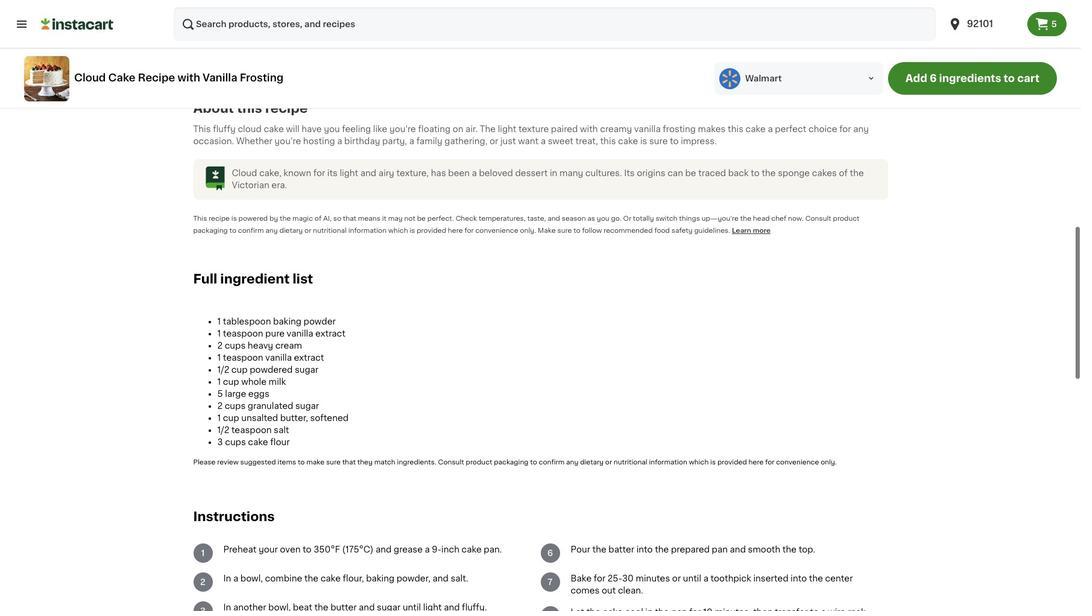 Task type: describe. For each thing, give the bounding box(es) containing it.
baking inside 1 tablespoon baking powder 1 teaspoon pure vanilla extract 2 cups heavy cream 1 teaspoon vanilla extract 1/2 cup powdered sugar 1 cup whole milk 5 large eggs 2 cups granulated sugar 1 cup unsalted butter, softened 1/2 teaspoon salt 3 cups cake flour
[[273, 317, 302, 326]]

powered
[[239, 215, 268, 222]]

tablespoon
[[223, 317, 271, 326]]

0 vertical spatial you're
[[390, 125, 416, 133]]

walmart image
[[720, 68, 741, 89]]

alternatives inside show alternatives button
[[569, 39, 609, 46]]

recipe inside this recipe is powered by the magic of ai, so that means it may not be perfect. check temperatures, taste, and season as you go. or totally switch things up—you're the head chef now. consult product packaging to confirm any dietary or nutritional information which is provided here for convenience only. make sure to follow recommended food safety guidelines.
[[209, 215, 230, 222]]

recipe
[[138, 73, 175, 82]]

2 vertical spatial vanilla
[[266, 354, 292, 362]]

vanilla for with
[[203, 73, 237, 82]]

1 horizontal spatial baking
[[366, 574, 395, 583]]

a right party,
[[410, 137, 415, 145]]

or inside bake for 25-30 minutes or until a toothpick inserted into the center comes out clean.
[[673, 574, 681, 583]]

the up learn
[[741, 215, 752, 222]]

granulated
[[248, 402, 293, 410]]

packaging inside this recipe is powered by the magic of ai, so that means it may not be perfect. check temperatures, taste, and season as you go. or totally switch things up—you're the head chef now. consult product packaging to confirm any dietary or nutritional information which is provided here for convenience only. make sure to follow recommended food safety guidelines.
[[193, 228, 228, 234]]

be inside cloud cake, known for its light and airy texture, has been a beloved dessert in many cultures. its origins can be traced back to the sponge cakes of the victorian era.
[[686, 169, 697, 178]]

until
[[684, 574, 702, 583]]

0 vertical spatial 2
[[218, 342, 223, 350]]

make
[[538, 228, 556, 234]]

1 vertical spatial packaging
[[494, 459, 529, 466]]

items
[[278, 459, 296, 466]]

gathering,
[[445, 137, 488, 145]]

just
[[501, 137, 516, 145]]

magic
[[293, 215, 313, 222]]

powder
[[304, 317, 336, 326]]

air.
[[466, 125, 478, 133]]

will
[[286, 125, 300, 133]]

creamy
[[601, 125, 633, 133]]

this fluffy cloud cake will have you feeling like you're floating on air. the light texture paired with creamy vanilla frosting makes this cake a perfect choice for any occasion. whether you're hosting a birthday party, a family gathering, or just want a sweet treat, this cake is sure to impress.
[[193, 125, 870, 145]]

1 vertical spatial convenience
[[777, 459, 820, 466]]

powder,
[[397, 574, 431, 583]]

1 vertical spatial cup
[[223, 378, 239, 386]]

make
[[307, 459, 325, 466]]

be inside this recipe is powered by the magic of ai, so that means it may not be perfect. check temperatures, taste, and season as you go. or totally switch things up—you're the head chef now. consult product packaging to confirm any dietary or nutritional information which is provided here for convenience only. make sure to follow recommended food safety guidelines.
[[417, 215, 426, 222]]

0 vertical spatial this
[[237, 102, 262, 114]]

cloud for cloud cake, known for its light and airy texture, has been a beloved dessert in many cultures. its origins can be traced back to the sponge cakes of the victorian era.
[[232, 169, 257, 178]]

has
[[431, 169, 446, 178]]

0 horizontal spatial show alternatives button
[[193, 50, 297, 60]]

or inside this recipe is powered by the magic of ai, so that means it may not be perfect. check temperatures, taste, and season as you go. or totally switch things up—you're the head chef now. consult product packaging to confirm any dietary or nutritional information which is provided here for convenience only. make sure to follow recommended food safety guidelines.
[[305, 228, 312, 234]]

flour
[[270, 438, 290, 447]]

powdered
[[250, 366, 293, 374]]

0 vertical spatial with
[[178, 73, 200, 82]]

1 vertical spatial provided
[[718, 459, 748, 466]]

frosting
[[663, 125, 696, 133]]

walmart button
[[715, 62, 884, 95]]

here inside this recipe is powered by the magic of ai, so that means it may not be perfect. check temperatures, taste, and season as you go. or totally switch things up—you're the head chef now. consult product packaging to confirm any dietary or nutritional information which is provided here for convenience only. make sure to follow recommended food safety guidelines.
[[448, 228, 463, 234]]

for inside this fluffy cloud cake will have you feeling like you're floating on air. the light texture paired with creamy vanilla frosting makes this cake a perfect choice for any occasion. whether you're hosting a birthday party, a family gathering, or just want a sweet treat, this cake is sure to impress.
[[840, 125, 852, 133]]

0 vertical spatial extract
[[316, 330, 346, 338]]

review
[[217, 459, 239, 466]]

ounce
[[548, 13, 577, 22]]

cart
[[1018, 74, 1040, 83]]

cake
[[108, 73, 136, 82]]

clean.
[[618, 587, 644, 595]]

1 horizontal spatial information
[[650, 459, 688, 466]]

things
[[680, 215, 700, 222]]

1 vertical spatial dietary
[[581, 459, 604, 466]]

a left the perfect at the top
[[768, 125, 773, 133]]

product inside this recipe is powered by the magic of ai, so that means it may not be perfect. check temperatures, taste, and season as you go. or totally switch things up—you're the head chef now. consult product packaging to confirm any dietary or nutritional information which is provided here for convenience only. make sure to follow recommended food safety guidelines.
[[834, 215, 860, 222]]

family
[[417, 137, 443, 145]]

many
[[560, 169, 584, 178]]

only. inside this recipe is powered by the magic of ai, so that means it may not be perfect. check temperatures, taste, and season as you go. or totally switch things up—you're the head chef now. consult product packaging to confirm any dietary or nutritional information which is provided here for convenience only. make sure to follow recommended food safety guidelines.
[[520, 228, 536, 234]]

1 horizontal spatial only.
[[821, 459, 837, 466]]

treat,
[[576, 137, 599, 145]]

toothpick
[[711, 574, 752, 583]]

prepared
[[672, 546, 710, 554]]

show inside button
[[548, 39, 567, 46]]

instructions
[[193, 511, 275, 523]]

5 button
[[1028, 12, 1067, 36]]

match
[[375, 459, 396, 466]]

learn more link
[[732, 228, 771, 234]]

historical fact image image
[[203, 166, 227, 190]]

switch
[[656, 215, 678, 222]]

0 vertical spatial sugar
[[295, 366, 319, 374]]

texture
[[519, 125, 549, 133]]

0 horizontal spatial into
[[637, 546, 653, 554]]

5 inside button
[[1052, 20, 1058, 28]]

2 horizontal spatial this
[[728, 125, 744, 133]]

0 vertical spatial cup
[[232, 366, 248, 374]]

now.
[[789, 215, 804, 222]]

mccormick® all natural pure vanilla extract $4.87
[[312, 25, 411, 58]]

6 inside button
[[930, 74, 937, 83]]

0 vertical spatial cups
[[225, 342, 246, 350]]

cake left the perfect at the top
[[746, 125, 766, 133]]

show alternatives
[[548, 39, 609, 46]]

with inside this fluffy cloud cake will have you feeling like you're floating on air. the light texture paired with creamy vanilla frosting makes this cake a perfect choice for any occasion. whether you're hosting a birthday party, a family gathering, or just want a sweet treat, this cake is sure to impress.
[[580, 125, 598, 133]]

7
[[548, 578, 553, 587]]

vanilla for pure
[[333, 37, 360, 46]]

1 1/2 from the top
[[218, 366, 229, 374]]

1 vertical spatial teaspoon
[[223, 354, 263, 362]]

salt,
[[615, 1, 633, 9]]

its
[[328, 169, 338, 178]]

is inside this fluffy cloud cake will have you feeling like you're floating on air. the light texture paired with creamy vanilla frosting makes this cake a perfect choice for any occasion. whether you're hosting a birthday party, a family gathering, or just want a sweet treat, this cake is sure to impress.
[[641, 137, 648, 145]]

1 vertical spatial here
[[749, 459, 764, 466]]

1 vertical spatial product
[[466, 459, 493, 466]]

you inside this fluffy cloud cake will have you feeling like you're floating on air. the light texture paired with creamy vanilla frosting makes this cake a perfect choice for any occasion. whether you're hosting a birthday party, a family gathering, or just want a sweet treat, this cake is sure to impress.
[[324, 125, 340, 133]]

(175°c)
[[342, 546, 374, 554]]

a right the in on the bottom
[[233, 574, 238, 583]]

that inside this recipe is powered by the magic of ai, so that means it may not be perfect. check temperatures, taste, and season as you go. or totally switch things up—you're the head chef now. consult product packaging to confirm any dietary or nutritional information which is provided here for convenience only. make sure to follow recommended food safety guidelines.
[[343, 215, 357, 222]]

floating
[[418, 125, 451, 133]]

the right cakes on the top of page
[[851, 169, 865, 178]]

the
[[480, 125, 496, 133]]

of inside this recipe is powered by the magic of ai, so that means it may not be perfect. check temperatures, taste, and season as you go. or totally switch things up—you're the head chef now. consult product packaging to confirm any dietary or nutritional information which is provided here for convenience only. make sure to follow recommended food safety guidelines.
[[315, 215, 322, 222]]

whole
[[241, 378, 267, 386]]

paired
[[551, 125, 578, 133]]

about
[[193, 102, 234, 114]]

cake down "creamy" on the right top of page
[[619, 137, 639, 145]]

2 vertical spatial teaspoon
[[232, 426, 272, 435]]

food
[[655, 228, 670, 234]]

1 horizontal spatial recipe
[[265, 102, 308, 114]]

2 vertical spatial cups
[[225, 438, 246, 447]]

minutes
[[636, 574, 671, 583]]

sure inside this recipe is powered by the magic of ai, so that means it may not be perfect. check temperatures, taste, and season as you go. or totally switch things up—you're the head chef now. consult product packaging to confirm any dietary or nutritional information which is provided here for convenience only. make sure to follow recommended food safety guidelines.
[[558, 228, 572, 234]]

0 horizontal spatial you're
[[275, 137, 301, 145]]

preheat your oven to 350°f (175°c) and grease a 9-inch cake pan.
[[224, 546, 502, 554]]

powder,
[[193, 25, 227, 34]]

pan
[[712, 546, 728, 554]]

baking
[[246, 13, 275, 22]]

iodized
[[581, 1, 612, 9]]

a inside cloud cake, known for its light and airy texture, has been a beloved dessert in many cultures. its origins can be traced back to the sponge cakes of the victorian era.
[[472, 169, 477, 178]]

the left prepared
[[655, 546, 669, 554]]

hosting
[[303, 137, 335, 145]]

1 horizontal spatial which
[[689, 459, 709, 466]]

may
[[388, 215, 403, 222]]

head
[[754, 215, 770, 222]]

1 horizontal spatial this
[[601, 137, 616, 145]]

to inside this fluffy cloud cake will have you feeling like you're floating on air. the light texture paired with creamy vanilla frosting makes this cake a perfect choice for any occasion. whether you're hosting a birthday party, a family gathering, or just want a sweet treat, this cake is sure to impress.
[[670, 137, 679, 145]]

1 vertical spatial extract
[[294, 354, 324, 362]]

1 vertical spatial vanilla
[[287, 330, 313, 338]]

bake for 25-30 minutes or until a toothpick inserted into the center comes out clean.
[[571, 574, 853, 595]]

1 vertical spatial 2
[[218, 402, 223, 410]]

taste,
[[528, 215, 546, 222]]

cake left flour,
[[321, 574, 341, 583]]

clabber girl baking powder, double acting $2.82 show alternatives
[[193, 13, 290, 58]]

oven
[[280, 546, 301, 554]]

1 horizontal spatial show alternatives button
[[430, 50, 534, 60]]

dietary inside this recipe is powered by the magic of ai, so that means it may not be perfect. check temperatures, taste, and season as you go. or totally switch things up—you're the head chef now. consult product packaging to confirm any dietary or nutritional information which is provided here for convenience only. make sure to follow recommended food safety guidelines.
[[280, 228, 303, 234]]

3
[[218, 438, 223, 447]]

and inside cloud cake, known for its light and airy texture, has been a beloved dessert in many cultures. its origins can be traced back to the sponge cakes of the victorian era.
[[361, 169, 377, 178]]

makes
[[698, 125, 726, 133]]

whether
[[236, 137, 273, 145]]

feeling
[[342, 125, 371, 133]]

occasion.
[[193, 137, 234, 145]]

the right combine
[[305, 574, 319, 583]]

and left 'grease' at the bottom
[[376, 546, 392, 554]]

the left sponge
[[762, 169, 776, 178]]

please review suggested items to make sure that they match ingredients. consult product packaging to confirm any dietary or nutritional information which is provided here for convenience only.
[[193, 459, 837, 466]]

2 vertical spatial 2
[[200, 578, 206, 587]]

cloud cake, known for its light and airy texture, has been a beloved dessert in many cultures. its origins can be traced back to the sponge cakes of the victorian era.
[[232, 169, 865, 190]]

double
[[229, 25, 260, 34]]

pure
[[266, 330, 285, 338]]

guidelines.
[[695, 228, 731, 234]]

1 horizontal spatial any
[[567, 459, 579, 466]]

0 horizontal spatial 6
[[548, 549, 553, 558]]

morton
[[548, 1, 579, 9]]

fluffy
[[213, 125, 236, 133]]

$4.38
[[430, 37, 455, 46]]

1 horizontal spatial confirm
[[539, 459, 565, 466]]

full
[[193, 273, 217, 285]]

natural
[[380, 25, 411, 34]]

5 inside 1 tablespoon baking powder 1 teaspoon pure vanilla extract 2 cups heavy cream 1 teaspoon vanilla extract 1/2 cup powdered sugar 1 cup whole milk 5 large eggs 2 cups granulated sugar 1 cup unsalted butter, softened 1/2 teaspoon salt 3 cups cake flour
[[218, 390, 223, 398]]

1 vertical spatial sugar
[[296, 402, 319, 410]]

2 vertical spatial cup
[[223, 414, 239, 422]]

choice
[[809, 125, 838, 133]]

and right pan at the bottom right of the page
[[730, 546, 746, 554]]

texture,
[[397, 169, 429, 178]]



Task type: vqa. For each thing, say whether or not it's contained in the screenshot.
or inside the Bake for 25-30 minutes or until a toothpick inserted into the center comes out clean.
yes



Task type: locate. For each thing, give the bounding box(es) containing it.
traced
[[699, 169, 727, 178]]

be right not
[[417, 215, 426, 222]]

add 6 ingredients to cart
[[906, 74, 1040, 83]]

sure down season
[[558, 228, 572, 234]]

they
[[358, 459, 373, 466]]

center
[[826, 574, 853, 583]]

0 vertical spatial nutritional
[[313, 228, 347, 234]]

origins
[[637, 169, 666, 178]]

vanilla up cream
[[287, 330, 313, 338]]

a inside bake for 25-30 minutes or until a toothpick inserted into the center comes out clean.
[[704, 574, 709, 583]]

the
[[762, 169, 776, 178], [851, 169, 865, 178], [280, 215, 291, 222], [741, 215, 752, 222], [593, 546, 607, 554], [655, 546, 669, 554], [783, 546, 797, 554], [305, 574, 319, 583], [810, 574, 824, 583]]

go.
[[612, 215, 622, 222]]

that right so
[[343, 215, 357, 222]]

confirm inside this recipe is powered by the magic of ai, so that means it may not be perfect. check temperatures, taste, and season as you go. or totally switch things up—you're the head chef now. consult product packaging to confirm any dietary or nutritional information which is provided here for convenience only. make sure to follow recommended food safety guidelines.
[[238, 228, 264, 234]]

0 horizontal spatial convenience
[[476, 228, 519, 234]]

0 vertical spatial be
[[686, 169, 697, 178]]

and left salt.
[[433, 574, 449, 583]]

1 horizontal spatial you
[[597, 215, 610, 222]]

cake left will
[[264, 125, 284, 133]]

birthday
[[345, 137, 380, 145]]

1 vertical spatial cups
[[225, 402, 246, 410]]

0 horizontal spatial with
[[178, 73, 200, 82]]

0 horizontal spatial which
[[389, 228, 408, 234]]

2 vertical spatial sure
[[326, 459, 341, 466]]

0 horizontal spatial show
[[193, 51, 212, 58]]

you right "as"
[[597, 215, 610, 222]]

large
[[225, 390, 246, 398]]

1 vertical spatial this
[[728, 125, 744, 133]]

vanilla inside mccormick® all natural pure vanilla extract $4.87
[[333, 37, 360, 46]]

to inside cloud cake, known for its light and airy texture, has been a beloved dessert in many cultures. its origins can be traced back to the sponge cakes of the victorian era.
[[751, 169, 760, 178]]

cloud for cloud cake recipe with vanilla frosting
[[74, 73, 106, 82]]

into right inserted
[[791, 574, 808, 583]]

1 horizontal spatial be
[[686, 169, 697, 178]]

vanilla right "creamy" on the right top of page
[[635, 125, 661, 133]]

and left airy in the left top of the page
[[361, 169, 377, 178]]

a
[[768, 125, 773, 133], [337, 137, 342, 145], [410, 137, 415, 145], [541, 137, 546, 145], [472, 169, 477, 178], [425, 546, 430, 554], [233, 574, 238, 583], [704, 574, 709, 583]]

or
[[490, 137, 499, 145], [305, 228, 312, 234], [606, 459, 612, 466], [673, 574, 681, 583]]

sure inside this fluffy cloud cake will have you feeling like you're floating on air. the light texture paired with creamy vanilla frosting makes this cake a perfect choice for any occasion. whether you're hosting a birthday party, a family gathering, or just want a sweet treat, this cake is sure to impress.
[[650, 137, 668, 145]]

the left top.
[[783, 546, 797, 554]]

0 horizontal spatial confirm
[[238, 228, 264, 234]]

2 horizontal spatial show
[[548, 39, 567, 46]]

dessert
[[516, 169, 548, 178]]

this
[[237, 102, 262, 114], [728, 125, 744, 133], [601, 137, 616, 145]]

1 horizontal spatial consult
[[806, 215, 832, 222]]

2 left heavy
[[218, 342, 223, 350]]

and inside this recipe is powered by the magic of ai, so that means it may not be perfect. check temperatures, taste, and season as you go. or totally switch things up—you're the head chef now. consult product packaging to confirm any dietary or nutritional information which is provided here for convenience only. make sure to follow recommended food safety guidelines.
[[548, 215, 561, 222]]

0 horizontal spatial sure
[[326, 459, 341, 466]]

0 horizontal spatial baking
[[273, 317, 302, 326]]

you're up party,
[[390, 125, 416, 133]]

0 vertical spatial any
[[854, 125, 870, 133]]

show down $4.38
[[430, 51, 449, 58]]

1 this from the top
[[193, 125, 211, 133]]

0 horizontal spatial product
[[466, 459, 493, 466]]

1 horizontal spatial into
[[791, 574, 808, 583]]

flour,
[[343, 574, 364, 583]]

show alternatives button down morton iodized salt, 26 ounce
[[548, 38, 652, 47]]

extract down powder
[[316, 330, 346, 338]]

this down "creamy" on the right top of page
[[601, 137, 616, 145]]

cake inside 1 tablespoon baking powder 1 teaspoon pure vanilla extract 2 cups heavy cream 1 teaspoon vanilla extract 1/2 cup powdered sugar 1 cup whole milk 5 large eggs 2 cups granulated sugar 1 cup unsalted butter, softened 1/2 teaspoon salt 3 cups cake flour
[[248, 438, 268, 447]]

cakes
[[813, 169, 837, 178]]

a right the been
[[472, 169, 477, 178]]

your
[[259, 546, 278, 554]]

any inside this fluffy cloud cake will have you feeling like you're floating on air. the light texture paired with creamy vanilla frosting makes this cake a perfect choice for any occasion. whether you're hosting a birthday party, a family gathering, or just want a sweet treat, this cake is sure to impress.
[[854, 125, 870, 133]]

1 vertical spatial you
[[597, 215, 610, 222]]

of left "ai,"
[[315, 215, 322, 222]]

0 vertical spatial provided
[[417, 228, 447, 234]]

perfect
[[776, 125, 807, 133]]

be
[[686, 169, 697, 178], [417, 215, 426, 222]]

2 horizontal spatial show alternatives button
[[548, 38, 652, 47]]

alternatives down morton iodized salt, 26 ounce
[[569, 39, 609, 46]]

92101 button
[[941, 7, 1028, 41]]

for inside cloud cake, known for its light and airy texture, has been a beloved dessert in many cultures. its origins can be traced back to the sponge cakes of the victorian era.
[[314, 169, 325, 178]]

you up hosting
[[324, 125, 340, 133]]

cake up the suggested
[[248, 438, 268, 447]]

clabber
[[193, 13, 227, 22]]

1 vertical spatial cloud
[[232, 169, 257, 178]]

cloud up victorian
[[232, 169, 257, 178]]

this down 'historical fact image'
[[193, 215, 207, 222]]

show inside clabber girl baking powder, double acting $2.82 show alternatives
[[193, 51, 212, 58]]

0 vertical spatial teaspoon
[[223, 330, 263, 338]]

recommended
[[604, 228, 653, 234]]

1 vertical spatial consult
[[438, 459, 464, 466]]

26
[[635, 1, 646, 9]]

cup up whole
[[232, 366, 248, 374]]

morton iodized salt, 26 ounce
[[548, 1, 646, 22]]

this up cloud
[[237, 102, 262, 114]]

extract down cream
[[294, 354, 324, 362]]

0 horizontal spatial of
[[315, 215, 322, 222]]

0 horizontal spatial alternatives
[[214, 51, 254, 58]]

for inside bake for 25-30 minutes or until a toothpick inserted into the center comes out clean.
[[594, 574, 606, 583]]

cake right inch
[[462, 546, 482, 554]]

ai,
[[323, 215, 332, 222]]

0 vertical spatial 5
[[1052, 20, 1058, 28]]

0 vertical spatial packaging
[[193, 228, 228, 234]]

recipe up will
[[265, 102, 308, 114]]

light inside cloud cake, known for its light and airy texture, has been a beloved dessert in many cultures. its origins can be traced back to the sponge cakes of the victorian era.
[[340, 169, 359, 178]]

consult inside this recipe is powered by the magic of ai, so that means it may not be perfect. check temperatures, taste, and season as you go. or totally switch things up—you're the head chef now. consult product packaging to confirm any dietary or nutritional information which is provided here for convenience only. make sure to follow recommended food safety guidelines.
[[806, 215, 832, 222]]

unsalted
[[241, 414, 278, 422]]

this for this recipe is powered by the magic of ai, so that means it may not be perfect. check temperatures, taste, and season as you go. or totally switch things up—you're the head chef now. consult product packaging to confirm any dietary or nutritional information which is provided here for convenience only. make sure to follow recommended food safety guidelines.
[[193, 215, 207, 222]]

into inside bake for 25-30 minutes or until a toothpick inserted into the center comes out clean.
[[791, 574, 808, 583]]

0 horizontal spatial be
[[417, 215, 426, 222]]

cloud inside cloud cake, known for its light and airy texture, has been a beloved dessert in many cultures. its origins can be traced back to the sponge cakes of the victorian era.
[[232, 169, 257, 178]]

with up treat,
[[580, 125, 598, 133]]

0 horizontal spatial cloud
[[74, 73, 106, 82]]

6 right add
[[930, 74, 937, 83]]

this up occasion.
[[193, 125, 211, 133]]

of inside cloud cake, known for its light and airy texture, has been a beloved dessert in many cultures. its origins can be traced back to the sponge cakes of the victorian era.
[[840, 169, 848, 178]]

cups right "3"
[[225, 438, 246, 447]]

heavy
[[248, 342, 273, 350]]

to inside button
[[1004, 74, 1016, 83]]

this inside this recipe is powered by the magic of ai, so that means it may not be perfect. check temperatures, taste, and season as you go. or totally switch things up—you're the head chef now. consult product packaging to confirm any dietary or nutritional information which is provided here for convenience only. make sure to follow recommended food safety guidelines.
[[193, 215, 207, 222]]

0 horizontal spatial dietary
[[280, 228, 303, 234]]

up—you're
[[702, 215, 739, 222]]

any inside this recipe is powered by the magic of ai, so that means it may not be perfect. check temperatures, taste, and season as you go. or totally switch things up—you're the head chef now. consult product packaging to confirm any dietary or nutritional information which is provided here for convenience only. make sure to follow recommended food safety guidelines.
[[266, 228, 278, 234]]

packaging
[[193, 228, 228, 234], [494, 459, 529, 466]]

1 vertical spatial confirm
[[539, 459, 565, 466]]

this right makes
[[728, 125, 744, 133]]

2 horizontal spatial any
[[854, 125, 870, 133]]

show inside $4.38 show alternatives
[[430, 51, 449, 58]]

only.
[[520, 228, 536, 234], [821, 459, 837, 466]]

ingredients.
[[397, 459, 437, 466]]

1 vertical spatial light
[[340, 169, 359, 178]]

of
[[840, 169, 848, 178], [315, 215, 322, 222]]

butter,
[[280, 414, 308, 422]]

0 vertical spatial convenience
[[476, 228, 519, 234]]

grease
[[394, 546, 423, 554]]

sugar up butter,
[[296, 402, 319, 410]]

cloud
[[74, 73, 106, 82], [232, 169, 257, 178]]

92101 button
[[948, 7, 1021, 41]]

1 vertical spatial only.
[[821, 459, 837, 466]]

victorian
[[232, 181, 270, 190]]

show alternatives button down $4.38
[[430, 50, 534, 60]]

into right batter
[[637, 546, 653, 554]]

salt
[[274, 426, 289, 435]]

sure
[[650, 137, 668, 145], [558, 228, 572, 234], [326, 459, 341, 466]]

1 horizontal spatial you're
[[390, 125, 416, 133]]

cups down large
[[225, 402, 246, 410]]

alternatives inside clabber girl baking powder, double acting $2.82 show alternatives
[[214, 51, 254, 58]]

1 horizontal spatial 6
[[930, 74, 937, 83]]

1 horizontal spatial cloud
[[232, 169, 257, 178]]

1 horizontal spatial packaging
[[494, 459, 529, 466]]

0 horizontal spatial 5
[[218, 390, 223, 398]]

1 horizontal spatial nutritional
[[614, 459, 648, 466]]

cloud left cake
[[74, 73, 106, 82]]

you inside this recipe is powered by the magic of ai, so that means it may not be perfect. check temperatures, taste, and season as you go. or totally switch things up—you're the head chef now. consult product packaging to confirm any dietary or nutritional information which is provided here for convenience only. make sure to follow recommended food safety guidelines.
[[597, 215, 610, 222]]

1 vertical spatial recipe
[[209, 215, 230, 222]]

1 vertical spatial nutritional
[[614, 459, 648, 466]]

0 horizontal spatial consult
[[438, 459, 464, 466]]

not
[[405, 215, 416, 222]]

None search field
[[174, 7, 936, 41]]

0 vertical spatial consult
[[806, 215, 832, 222]]

2 up "3"
[[218, 402, 223, 410]]

convenience inside this recipe is powered by the magic of ai, so that means it may not be perfect. check temperatures, taste, and season as you go. or totally switch things up—you're the head chef now. consult product packaging to confirm any dietary or nutritional information which is provided here for convenience only. make sure to follow recommended food safety guidelines.
[[476, 228, 519, 234]]

2 vertical spatial any
[[567, 459, 579, 466]]

cup down large
[[223, 414, 239, 422]]

have
[[302, 125, 322, 133]]

this inside this fluffy cloud cake will have you feeling like you're floating on air. the light texture paired with creamy vanilla frosting makes this cake a perfect choice for any occasion. whether you're hosting a birthday party, a family gathering, or just want a sweet treat, this cake is sure to impress.
[[193, 125, 211, 133]]

here
[[448, 228, 463, 234], [749, 459, 764, 466]]

1 vertical spatial that
[[343, 459, 356, 466]]

show
[[548, 39, 567, 46], [193, 51, 212, 58], [430, 51, 449, 58]]

all
[[368, 25, 378, 34]]

light
[[498, 125, 517, 133], [340, 169, 359, 178]]

instacart logo image
[[41, 17, 113, 31]]

list
[[293, 273, 313, 285]]

nutritional inside this recipe is powered by the magic of ai, so that means it may not be perfect. check temperatures, taste, and season as you go. or totally switch things up—you're the head chef now. consult product packaging to confirm any dietary or nutritional information which is provided here for convenience only. make sure to follow recommended food safety guidelines.
[[313, 228, 347, 234]]

vanilla inside this fluffy cloud cake will have you feeling like you're floating on air. the light texture paired with creamy vanilla frosting makes this cake a perfect choice for any occasion. whether you're hosting a birthday party, a family gathering, or just want a sweet treat, this cake is sure to impress.
[[635, 125, 661, 133]]

1 vertical spatial be
[[417, 215, 426, 222]]

vanilla up "about"
[[203, 73, 237, 82]]

this recipe is powered by the magic of ai, so that means it may not be perfect. check temperatures, taste, and season as you go. or totally switch things up—you're the head chef now. consult product packaging to confirm any dietary or nutritional information which is provided here for convenience only. make sure to follow recommended food safety guidelines.
[[193, 215, 862, 234]]

0 vertical spatial sure
[[650, 137, 668, 145]]

1 vertical spatial 5
[[218, 390, 223, 398]]

or inside this fluffy cloud cake will have you feeling like you're floating on air. the light texture paired with creamy vanilla frosting makes this cake a perfect choice for any occasion. whether you're hosting a birthday party, a family gathering, or just want a sweet treat, this cake is sure to impress.
[[490, 137, 499, 145]]

30
[[623, 574, 634, 583]]

sponge
[[779, 169, 810, 178]]

0 horizontal spatial light
[[340, 169, 359, 178]]

0 vertical spatial you
[[324, 125, 340, 133]]

350°f
[[314, 546, 340, 554]]

cup up large
[[223, 378, 239, 386]]

alternatives down the double
[[214, 51, 254, 58]]

0 vertical spatial information
[[349, 228, 387, 234]]

0 horizontal spatial nutritional
[[313, 228, 347, 234]]

0 vertical spatial cloud
[[74, 73, 106, 82]]

1/2 up "3"
[[218, 426, 229, 435]]

0 vertical spatial only.
[[520, 228, 536, 234]]

light inside this fluffy cloud cake will have you feeling like you're floating on air. the light texture paired with creamy vanilla frosting makes this cake a perfect choice for any occasion. whether you're hosting a birthday party, a family gathering, or just want a sweet treat, this cake is sure to impress.
[[498, 125, 517, 133]]

consult right "ingredients." in the bottom of the page
[[438, 459, 464, 466]]

teaspoon down unsalted
[[232, 426, 272, 435]]

about this recipe
[[193, 102, 308, 114]]

baking right flour,
[[366, 574, 395, 583]]

1 horizontal spatial light
[[498, 125, 517, 133]]

walmart
[[746, 74, 782, 83]]

perfect.
[[428, 215, 454, 222]]

by
[[270, 215, 278, 222]]

mccormick®
[[312, 25, 366, 34]]

1 vertical spatial of
[[315, 215, 322, 222]]

and up 'make'
[[548, 215, 561, 222]]

0 vertical spatial vanilla
[[333, 37, 360, 46]]

a right "until" on the right bottom of the page
[[704, 574, 709, 583]]

learn more
[[732, 228, 771, 234]]

be right can
[[686, 169, 697, 178]]

0 vertical spatial into
[[637, 546, 653, 554]]

0 vertical spatial confirm
[[238, 228, 264, 234]]

combine
[[265, 574, 302, 583]]

1/2 up large
[[218, 366, 229, 374]]

baking up pure at the bottom left of the page
[[273, 317, 302, 326]]

ingredients
[[940, 74, 1002, 83]]

information inside this recipe is powered by the magic of ai, so that means it may not be perfect. check temperatures, taste, and season as you go. or totally switch things up—you're the head chef now. consult product packaging to confirm any dietary or nutritional information which is provided here for convenience only. make sure to follow recommended food safety guidelines.
[[349, 228, 387, 234]]

in
[[550, 169, 558, 178]]

1 horizontal spatial alternatives
[[450, 51, 491, 58]]

a right hosting
[[337, 137, 342, 145]]

0 vertical spatial of
[[840, 169, 848, 178]]

the inside bake for 25-30 minutes or until a toothpick inserted into the center comes out clean.
[[810, 574, 824, 583]]

cups left heavy
[[225, 342, 246, 350]]

recipe left powered
[[209, 215, 230, 222]]

0 horizontal spatial you
[[324, 125, 340, 133]]

a left 9-
[[425, 546, 430, 554]]

inch
[[442, 546, 460, 554]]

please
[[193, 459, 216, 466]]

softened
[[310, 414, 349, 422]]

1 horizontal spatial convenience
[[777, 459, 820, 466]]

0 vertical spatial 6
[[930, 74, 937, 83]]

the right by at the top left of the page
[[280, 215, 291, 222]]

consult right now. at the right of the page
[[806, 215, 832, 222]]

1 vertical spatial 6
[[548, 549, 553, 558]]

a right want
[[541, 137, 546, 145]]

back
[[729, 169, 749, 178]]

the left center in the right bottom of the page
[[810, 574, 824, 583]]

information
[[349, 228, 387, 234], [650, 459, 688, 466]]

of right cakes on the top of page
[[840, 169, 848, 178]]

known
[[284, 169, 312, 178]]

alternatives down $4.38
[[450, 51, 491, 58]]

provided inside this recipe is powered by the magic of ai, so that means it may not be perfect. check temperatures, taste, and season as you go. or totally switch things up—you're the head chef now. consult product packaging to confirm any dietary or nutritional information which is provided here for convenience only. make sure to follow recommended food safety guidelines.
[[417, 228, 447, 234]]

alternatives inside $4.38 show alternatives
[[450, 51, 491, 58]]

show down ounce
[[548, 39, 567, 46]]

comes
[[571, 587, 600, 595]]

1 tablespoon baking powder 1 teaspoon pure vanilla extract 2 cups heavy cream 1 teaspoon vanilla extract 1/2 cup powdered sugar 1 cup whole milk 5 large eggs 2 cups granulated sugar 1 cup unsalted butter, softened 1/2 teaspoon salt 3 cups cake flour
[[218, 317, 349, 447]]

season
[[562, 215, 586, 222]]

Search field
[[174, 7, 936, 41]]

0 vertical spatial which
[[389, 228, 408, 234]]

cream
[[276, 342, 302, 350]]

this for this fluffy cloud cake will have you feeling like you're floating on air. the light texture paired with creamy vanilla frosting makes this cake a perfect choice for any occasion. whether you're hosting a birthday party, a family gathering, or just want a sweet treat, this cake is sure to impress.
[[193, 125, 211, 133]]

bake
[[571, 574, 592, 583]]

you're down will
[[275, 137, 301, 145]]

1 horizontal spatial 5
[[1052, 20, 1058, 28]]

2 horizontal spatial sure
[[650, 137, 668, 145]]

sugar down cream
[[295, 366, 319, 374]]

light up just in the left of the page
[[498, 125, 517, 133]]

0 horizontal spatial here
[[448, 228, 463, 234]]

milk
[[269, 378, 286, 386]]

that left they
[[343, 459, 356, 466]]

safety
[[672, 228, 693, 234]]

2 left the in on the bottom
[[200, 578, 206, 587]]

recipe
[[265, 102, 308, 114], [209, 215, 230, 222]]

show alternatives button down the double
[[193, 50, 297, 60]]

1 horizontal spatial with
[[580, 125, 598, 133]]

0 horizontal spatial provided
[[417, 228, 447, 234]]

preheat
[[224, 546, 257, 554]]

dietary
[[280, 228, 303, 234], [581, 459, 604, 466]]

which inside this recipe is powered by the magic of ai, so that means it may not be perfect. check temperatures, taste, and season as you go. or totally switch things up—you're the head chef now. consult product packaging to confirm any dietary or nutritional information which is provided here for convenience only. make sure to follow recommended food safety guidelines.
[[389, 228, 408, 234]]

add
[[906, 74, 928, 83]]

with right recipe
[[178, 73, 200, 82]]

for inside this recipe is powered by the magic of ai, so that means it may not be perfect. check temperatures, taste, and season as you go. or totally switch things up—you're the head chef now. consult product packaging to confirm any dietary or nutritional information which is provided here for convenience only. make sure to follow recommended food safety guidelines.
[[465, 228, 474, 234]]

1 vertical spatial with
[[580, 125, 598, 133]]

sure down frosting
[[650, 137, 668, 145]]

pan.
[[484, 546, 502, 554]]

2 1/2 from the top
[[218, 426, 229, 435]]

light right its
[[340, 169, 359, 178]]

the right pour
[[593, 546, 607, 554]]

1 vertical spatial which
[[689, 459, 709, 466]]

1 horizontal spatial show
[[430, 51, 449, 58]]

$4.38 show alternatives
[[430, 37, 491, 58]]

0 vertical spatial baking
[[273, 317, 302, 326]]

show down $2.82
[[193, 51, 212, 58]]

teaspoon down tablespoon
[[223, 330, 263, 338]]

consult
[[806, 215, 832, 222], [438, 459, 464, 466]]

2 this from the top
[[193, 215, 207, 222]]

teaspoon
[[223, 330, 263, 338], [223, 354, 263, 362], [232, 426, 272, 435]]

6 up 7
[[548, 549, 553, 558]]

teaspoon down heavy
[[223, 354, 263, 362]]

with
[[178, 73, 200, 82], [580, 125, 598, 133]]

sure right make
[[326, 459, 341, 466]]

0 vertical spatial this
[[193, 125, 211, 133]]

vanilla up powdered
[[266, 354, 292, 362]]

to
[[1004, 74, 1016, 83], [670, 137, 679, 145], [751, 169, 760, 178], [230, 228, 237, 234], [574, 228, 581, 234], [298, 459, 305, 466], [531, 459, 537, 466], [303, 546, 312, 554]]

vanilla down mccormick®
[[333, 37, 360, 46]]



